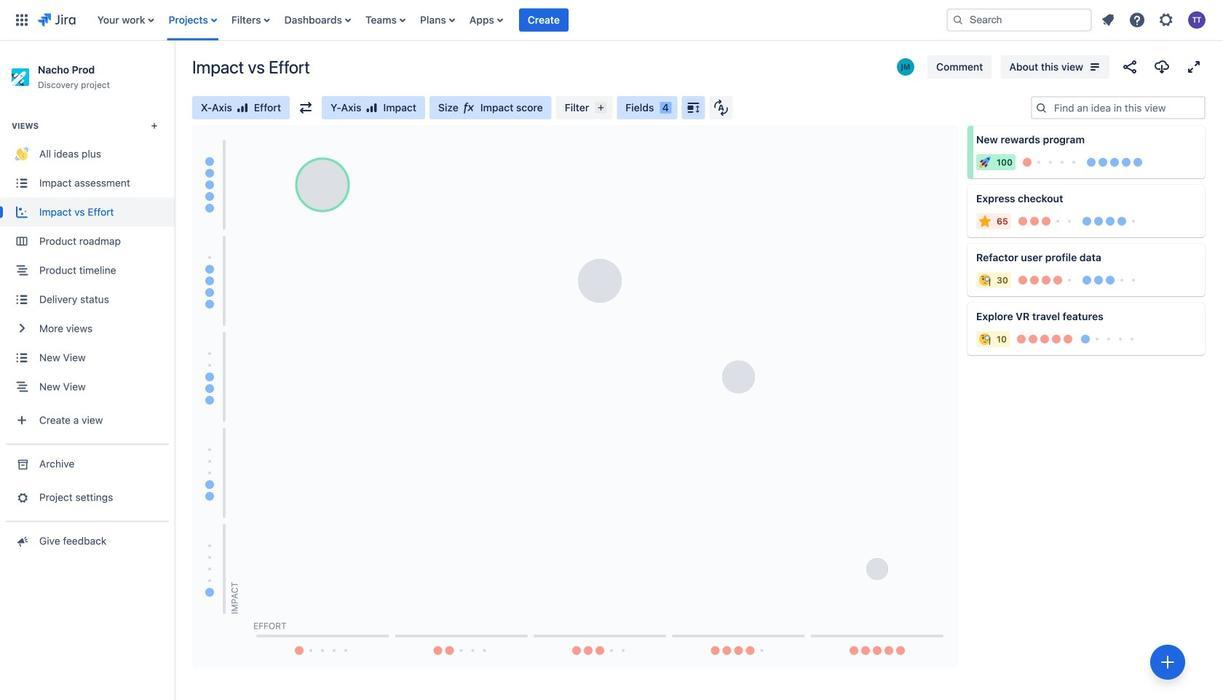 Task type: locate. For each thing, give the bounding box(es) containing it.
open idea image
[[1188, 126, 1205, 143], [1188, 185, 1205, 202], [1188, 244, 1205, 261], [1188, 303, 1205, 320]]

None search field
[[947, 8, 1092, 32]]

rating image
[[237, 102, 248, 114]]

group
[[0, 102, 175, 444]]

list item
[[519, 0, 569, 40]]

autosave is enabled image
[[714, 99, 728, 117]]

search image
[[953, 14, 964, 26]]

0 horizontal spatial list
[[90, 0, 935, 40]]

primary element
[[9, 0, 935, 40]]

list
[[90, 0, 935, 40], [1095, 7, 1215, 33]]

banner
[[0, 0, 1223, 41]]

notifications image
[[1100, 11, 1117, 29]]

1 horizontal spatial list
[[1095, 7, 1215, 33]]

feedback image
[[14, 534, 29, 549]]

:face_with_monocle: image
[[980, 275, 991, 286], [980, 275, 991, 286], [980, 334, 991, 345]]

:yellow_star: image
[[980, 216, 991, 227]]

2 open idea image from the top
[[1188, 185, 1205, 202]]

1 open idea image from the top
[[1188, 126, 1205, 143]]

rating image
[[366, 102, 378, 114]]

settings image
[[1158, 11, 1175, 29]]

export image
[[1154, 58, 1171, 76]]

jira image
[[38, 11, 76, 29], [38, 11, 76, 29]]

share image
[[1122, 58, 1139, 76]]

show description image
[[1087, 58, 1104, 76]]

Search field
[[947, 8, 1092, 32]]

add ideas image
[[1159, 654, 1177, 671]]

4 open idea image from the top
[[1188, 303, 1205, 320]]

:rocket: image
[[980, 157, 991, 168]]



Task type: describe. For each thing, give the bounding box(es) containing it.
help image
[[1129, 11, 1146, 29]]

:wave: image
[[15, 147, 28, 161]]

:rocket: image
[[980, 157, 991, 168]]

open idea image for :rocket: icon in the right of the page
[[1188, 126, 1205, 143]]

open idea image for :face_with_monocle: image
[[1188, 303, 1205, 320]]

3 open idea image from the top
[[1188, 244, 1205, 261]]

card layout: compact image
[[685, 99, 702, 117]]

appswitcher icon image
[[13, 11, 31, 29]]

open idea image for :yellow_star: image
[[1188, 185, 1205, 202]]

Find an idea in this view field
[[1050, 98, 1205, 118]]

:wave: image
[[15, 147, 28, 161]]

switchaxes image
[[300, 102, 312, 114]]

project settings image
[[14, 490, 29, 505]]

current project sidebar image
[[159, 58, 191, 87]]

formula image
[[463, 102, 475, 114]]

jira product discovery navigation element
[[0, 41, 175, 701]]

your profile and settings image
[[1189, 11, 1206, 29]]

:face_with_monocle: image
[[980, 334, 991, 345]]

:yellow_star: image
[[980, 216, 991, 227]]

expand image
[[1186, 58, 1203, 76]]



Task type: vqa. For each thing, say whether or not it's contained in the screenshot.
Teams POPUP BUTTON
no



